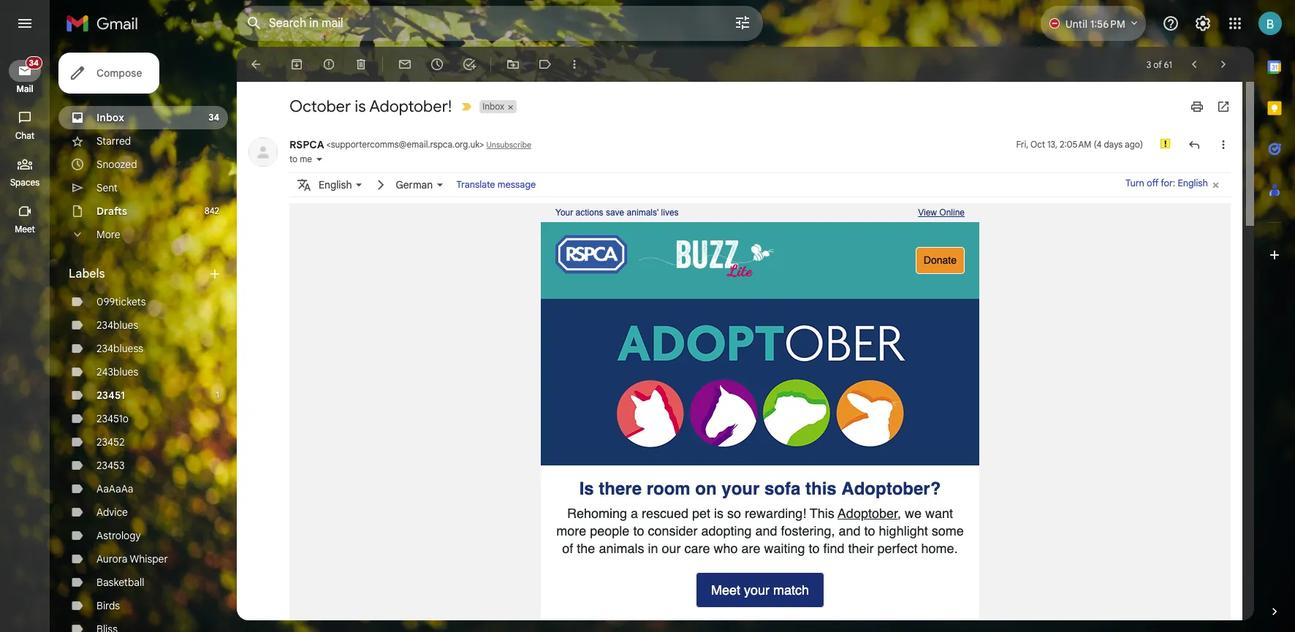 Task type: vqa. For each thing, say whether or not it's contained in the screenshot.
no
no



Task type: describe. For each thing, give the bounding box(es) containing it.
this
[[810, 506, 835, 521]]

basketball link
[[97, 576, 144, 589]]

1 vertical spatial is
[[714, 506, 724, 521]]

oct
[[1031, 139, 1045, 150]]

Search in mail text field
[[269, 16, 693, 31]]

rescued
[[642, 506, 689, 521]]

birds link
[[97, 599, 120, 613]]

yellow bang image
[[1158, 137, 1173, 152]]

birds
[[97, 599, 120, 613]]

compose button
[[58, 53, 160, 94]]

advanced search options image
[[728, 8, 757, 37]]

rspca image
[[556, 222, 775, 295]]

842
[[205, 205, 219, 216]]

234blues link
[[97, 319, 138, 332]]

perfect home.
[[878, 541, 958, 556]]

settings image
[[1195, 15, 1212, 32]]

english option
[[319, 175, 352, 195]]

adoptober link
[[838, 506, 898, 521]]

supportercomms@email.rspca.org.uk
[[331, 139, 480, 150]]

report spam image
[[322, 57, 336, 72]]

sent link
[[97, 181, 118, 194]]

rspca
[[290, 138, 324, 151]]

view online link
[[918, 208, 965, 218]]

translate
[[457, 179, 495, 191]]

1 and from the left
[[756, 524, 778, 539]]

who
[[714, 541, 738, 556]]

archive image
[[290, 57, 304, 72]]

waiting
[[764, 541, 805, 556]]

days
[[1104, 139, 1123, 150]]

34 link
[[9, 56, 42, 82]]

move to image
[[506, 57, 521, 72]]

we
[[905, 506, 922, 521]]

starred
[[97, 135, 131, 148]]

add to tasks image
[[462, 57, 477, 72]]

labels
[[69, 267, 105, 281]]

more button
[[58, 223, 228, 246]]

unsubscribe
[[486, 140, 532, 150]]

aaaaaa link
[[97, 483, 134, 496]]

0 vertical spatial 34
[[29, 58, 39, 68]]

me
[[300, 154, 312, 164]]

basketball
[[97, 576, 144, 589]]

mark as unread image
[[398, 57, 412, 72]]

snoozed
[[97, 158, 137, 171]]

aurora whisper link
[[97, 553, 168, 566]]

23451o
[[97, 412, 129, 425]]

aaaaaa
[[97, 483, 134, 496]]

english inside list box
[[319, 178, 352, 191]]

spaces heading
[[0, 177, 50, 189]]

rehoming a rescued pet is so rewarding! this adoptober
[[567, 506, 898, 521]]

to me
[[290, 154, 312, 164]]

23451 link
[[97, 389, 125, 402]]

off
[[1147, 177, 1159, 189]]

meet your match link
[[696, 573, 825, 608]]

meet heading
[[0, 224, 50, 235]]

,
[[898, 506, 901, 521]]

23451o link
[[97, 412, 129, 425]]

13,
[[1048, 139, 1058, 150]]

to down adoptober link
[[865, 524, 876, 539]]

243blues link
[[97, 366, 138, 379]]

back to inbox image
[[249, 57, 263, 72]]

gmail image
[[66, 9, 145, 38]]

advice
[[97, 506, 128, 519]]

Search in mail search field
[[237, 6, 763, 41]]

october
[[290, 97, 351, 116]]

fostering,
[[781, 524, 835, 539]]

, we want more people to consider adopting and fostering, and to highlight some of the animals in our care who are waiting to find their perfect home.
[[557, 506, 964, 556]]

there
[[599, 479, 642, 499]]

are
[[742, 541, 761, 556]]

23452
[[97, 436, 125, 449]]

to down fostering,
[[809, 541, 820, 556]]

save
[[606, 208, 625, 218]]

the
[[577, 541, 595, 556]]

fri,
[[1017, 139, 1029, 150]]

animals
[[599, 541, 644, 556]]

highlight
[[879, 524, 928, 539]]

astrology
[[97, 529, 141, 542]]

23453 link
[[97, 459, 125, 472]]

<
[[326, 139, 331, 150]]

donate
[[924, 254, 957, 266]]

099tickets link
[[97, 295, 146, 309]]

to left me
[[290, 154, 298, 164]]

advice link
[[97, 506, 128, 519]]

0 horizontal spatial is
[[355, 97, 366, 116]]

1 horizontal spatial of
[[1154, 59, 1162, 70]]

labels image
[[538, 57, 553, 72]]

to down a
[[633, 524, 644, 539]]

1 horizontal spatial english
[[1178, 177, 1208, 189]]



Task type: locate. For each thing, give the bounding box(es) containing it.
turn
[[1126, 177, 1145, 189]]

is right october
[[355, 97, 366, 116]]

is left so
[[714, 506, 724, 521]]

of
[[1154, 59, 1162, 70], [562, 541, 573, 556]]

astrology link
[[97, 529, 141, 542]]

spaces
[[10, 177, 40, 188]]

your up so
[[722, 479, 760, 499]]

more image
[[567, 57, 582, 72]]

english list box
[[319, 175, 367, 195]]

actions
[[576, 208, 604, 218]]

in
[[648, 541, 658, 556]]

0 vertical spatial of
[[1154, 59, 1162, 70]]

meet your match
[[711, 583, 809, 598]]

want
[[926, 506, 953, 521]]

room
[[647, 479, 691, 499]]

fri, oct 13, 2:05 am (4 days ago) cell
[[1017, 137, 1143, 152]]

our
[[662, 541, 681, 556]]

243blues
[[97, 366, 138, 379]]

their
[[848, 541, 874, 556]]

search in mail image
[[241, 10, 268, 37]]

sofa
[[765, 479, 801, 499]]

1 horizontal spatial is
[[714, 506, 724, 521]]

1 vertical spatial meet
[[711, 583, 741, 598]]

translate message
[[457, 179, 536, 191]]

english down show details image
[[319, 178, 352, 191]]

navigation containing mail
[[0, 47, 51, 632]]

rewarding!
[[745, 506, 807, 521]]

meet
[[15, 224, 35, 235], [711, 583, 741, 598]]

inbox for inbox link
[[97, 111, 124, 124]]

inbox
[[483, 101, 504, 112], [97, 111, 124, 124]]

0 horizontal spatial english
[[319, 178, 352, 191]]

1
[[216, 390, 219, 401]]

0 horizontal spatial and
[[756, 524, 778, 539]]

inbox up starred
[[97, 111, 124, 124]]

inbox up >
[[483, 101, 504, 112]]

inbox link
[[97, 111, 124, 124]]

meet down who at the right bottom of the page
[[711, 583, 741, 598]]

0 vertical spatial your
[[722, 479, 760, 499]]

0 horizontal spatial inbox
[[97, 111, 124, 124]]

is
[[355, 97, 366, 116], [714, 506, 724, 521]]

meet inside heading
[[15, 224, 35, 235]]

navigation
[[0, 47, 51, 632]]

aurora whisper
[[97, 553, 168, 566]]

yellow-bang checkbox
[[1158, 137, 1173, 152]]

of down more
[[562, 541, 573, 556]]

pet
[[692, 506, 711, 521]]

23451
[[97, 389, 125, 402]]

and
[[756, 524, 778, 539], [839, 524, 861, 539]]

chat heading
[[0, 130, 50, 142]]

mail
[[16, 83, 33, 94]]

0 horizontal spatial 34
[[29, 58, 39, 68]]

german option
[[396, 175, 433, 195]]

delete image
[[354, 57, 368, 72]]

english right for:
[[1178, 177, 1208, 189]]

your
[[722, 479, 760, 499], [744, 583, 770, 598]]

your
[[556, 208, 573, 218]]

meet for meet your match
[[711, 583, 741, 598]]

some
[[932, 524, 964, 539]]

1 vertical spatial 34
[[209, 112, 219, 123]]

german
[[396, 178, 433, 191]]

turn off for: english
[[1126, 177, 1208, 189]]

labels heading
[[69, 267, 208, 281]]

2 and from the left
[[839, 524, 861, 539]]

animals'
[[627, 208, 659, 218]]

show details image
[[315, 155, 324, 164]]

1 horizontal spatial 34
[[209, 112, 219, 123]]

mail heading
[[0, 83, 50, 95]]

0 vertical spatial meet
[[15, 224, 35, 235]]

snoozed link
[[97, 158, 137, 171]]

lives
[[661, 208, 679, 218]]

your left the match
[[744, 583, 770, 598]]

your actions save animals' lives
[[556, 208, 679, 218]]

ago)
[[1125, 139, 1143, 150]]

match
[[773, 583, 809, 598]]

and up their
[[839, 524, 861, 539]]

234bluess link
[[97, 342, 143, 355]]

october is adoptober!
[[290, 97, 452, 116]]

care
[[685, 541, 710, 556]]

more
[[97, 228, 120, 241]]

2:05 am
[[1060, 139, 1092, 150]]

drafts link
[[97, 205, 127, 218]]

is there room on your sofa this adoptober?
[[579, 479, 941, 499]]

of inside , we want more people to consider adopting and fostering, and to highlight some of the animals in our care who are waiting to find their perfect home.
[[562, 541, 573, 556]]

meet down spaces heading
[[15, 224, 35, 235]]

and down rewarding!
[[756, 524, 778, 539]]

find
[[824, 541, 845, 556]]

0 horizontal spatial meet
[[15, 224, 35, 235]]

your inside meet your match link
[[744, 583, 770, 598]]

snooze image
[[430, 57, 444, 72]]

1 horizontal spatial meet
[[711, 583, 741, 598]]

unsubscribe link
[[486, 140, 532, 150]]

to
[[290, 154, 298, 164], [633, 524, 644, 539], [865, 524, 876, 539], [809, 541, 820, 556]]

1 horizontal spatial and
[[839, 524, 861, 539]]

rehoming
[[567, 506, 627, 521]]

meet for meet
[[15, 224, 35, 235]]

is
[[579, 479, 594, 499]]

chat
[[15, 130, 34, 141]]

1 vertical spatial your
[[744, 583, 770, 598]]

>
[[480, 139, 484, 150]]

rspca cell
[[290, 138, 486, 151]]

234bluess
[[97, 342, 143, 355]]

inbox for inbox button
[[483, 101, 504, 112]]

inbox button
[[480, 100, 506, 113]]

english
[[1178, 177, 1208, 189], [319, 178, 352, 191]]

german list box
[[396, 175, 448, 195]]

people
[[590, 524, 630, 539]]

a
[[631, 506, 638, 521]]

starred link
[[97, 135, 131, 148]]

0 vertical spatial is
[[355, 97, 366, 116]]

adoptober!
[[369, 97, 452, 116]]

0 horizontal spatial of
[[562, 541, 573, 556]]

this adoptober?
[[806, 479, 941, 499]]

1 vertical spatial of
[[562, 541, 573, 556]]

on
[[696, 479, 717, 499]]

view online
[[918, 208, 965, 218]]

adopting
[[701, 524, 752, 539]]

(4
[[1094, 139, 1102, 150]]

1 horizontal spatial inbox
[[483, 101, 504, 112]]

34
[[29, 58, 39, 68], [209, 112, 219, 123]]

adoptober
[[838, 506, 898, 521]]

support image
[[1162, 15, 1180, 32]]

whisper
[[130, 553, 168, 566]]

23452 link
[[97, 436, 125, 449]]

tab list
[[1255, 47, 1295, 580]]

099tickets
[[97, 295, 146, 309]]

more
[[557, 524, 587, 539]]

donate link
[[916, 247, 965, 274]]

message
[[498, 179, 536, 191]]

inbox inside button
[[483, 101, 504, 112]]

drafts
[[97, 205, 127, 218]]

rspca < supportercomms@email.rspca.org.uk > unsubscribe
[[290, 138, 532, 151]]

of right 3
[[1154, 59, 1162, 70]]

main menu image
[[16, 15, 34, 32]]



